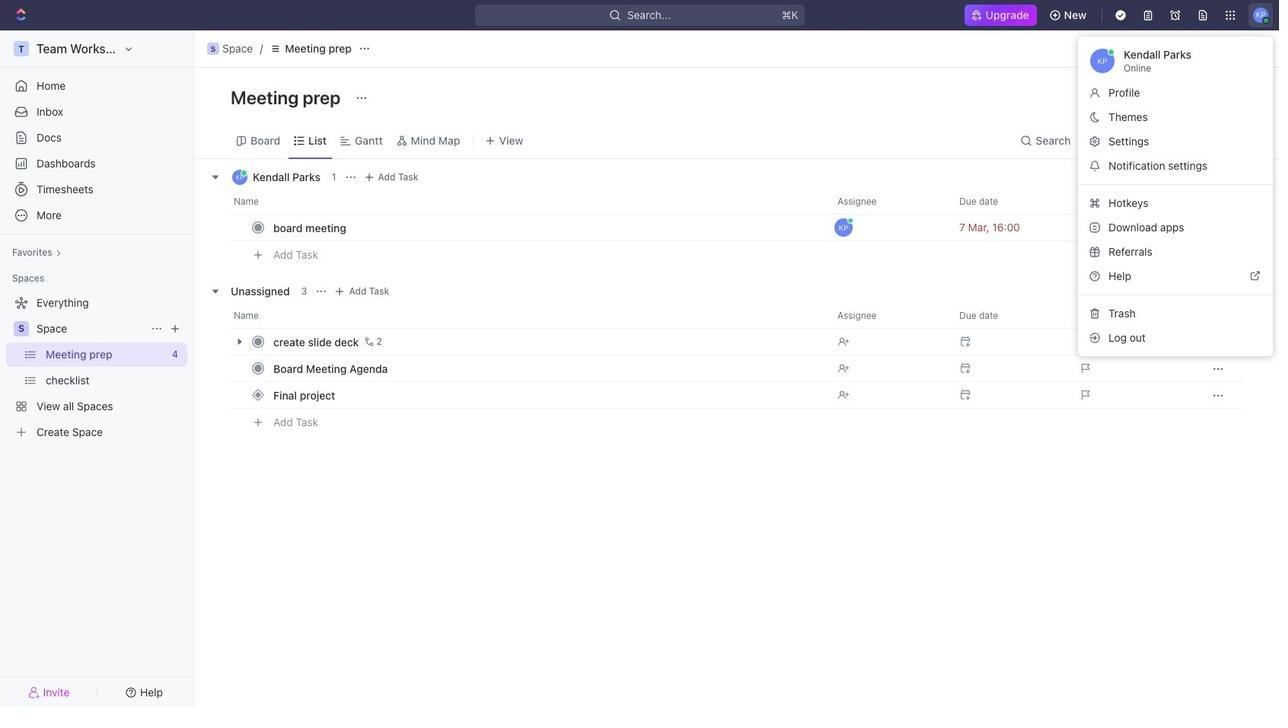 Task type: locate. For each thing, give the bounding box(es) containing it.
0 horizontal spatial space, , element
[[14, 321, 29, 337]]

1 horizontal spatial space, , element
[[207, 43, 219, 55]]

0 vertical spatial space, , element
[[207, 43, 219, 55]]

sidebar navigation
[[0, 30, 194, 707]]

space, , element inside the sidebar navigation
[[14, 321, 29, 337]]

space, , element
[[207, 43, 219, 55], [14, 321, 29, 337]]

invite user image
[[28, 686, 40, 699]]

1 vertical spatial space, , element
[[14, 321, 29, 337]]



Task type: vqa. For each thing, say whether or not it's contained in the screenshot.
FILTER
no



